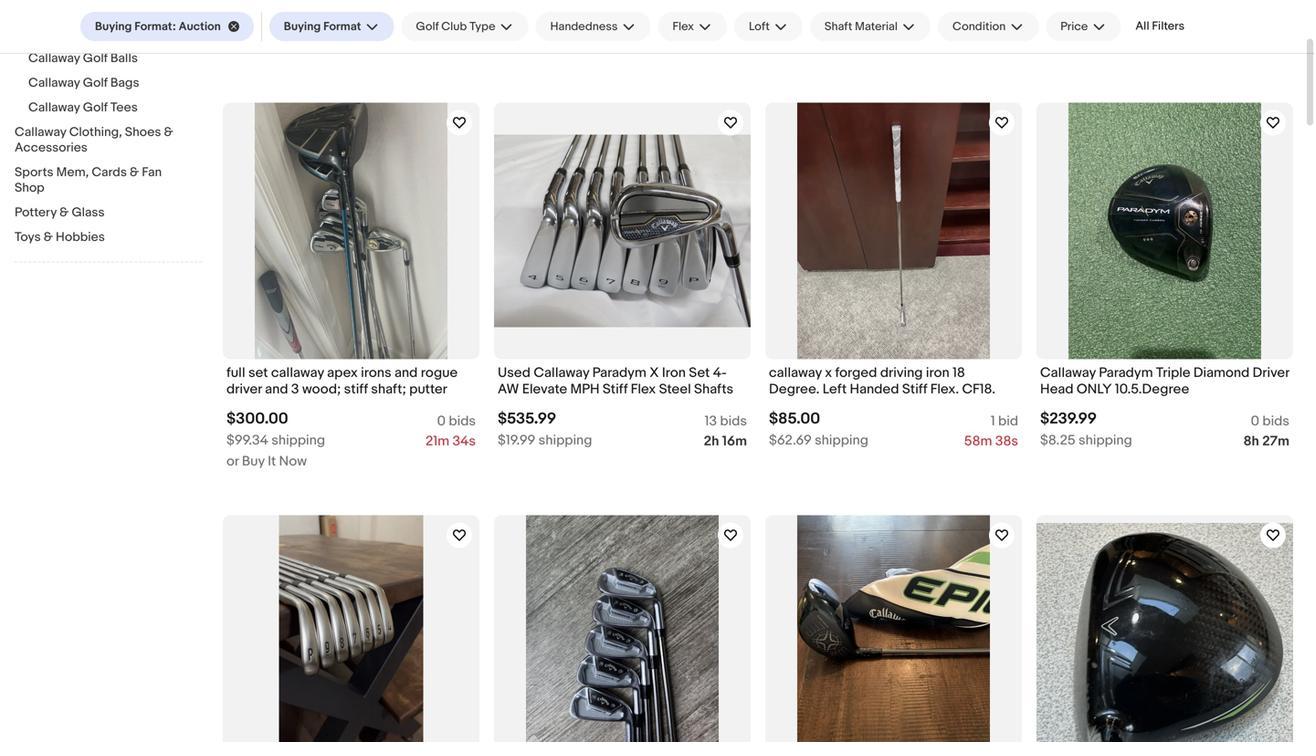 Task type: locate. For each thing, give the bounding box(es) containing it.
4 shipping from the left
[[1079, 433, 1133, 449]]

callaway inside 'used callaway paradym x iron set 4- aw elevate mph stiff flex steel shafts'
[[534, 365, 590, 381]]

1 0 from the left
[[437, 413, 446, 430]]

aw
[[498, 382, 519, 398]]

condition button
[[938, 12, 1039, 41]]

21m 34s or buy it now
[[227, 433, 476, 470]]

shipping inside 0 bids $8.25 shipping
[[1079, 433, 1133, 449]]

used
[[498, 365, 531, 381]]

callaway golf clubs link
[[28, 26, 202, 43]]

toys
[[15, 230, 41, 245]]

shaft material
[[825, 19, 898, 34]]

0 horizontal spatial callaway
[[271, 365, 324, 381]]

buying for buying format
[[284, 19, 321, 34]]

bids up 34s
[[449, 413, 476, 430]]

0 inside 0 bids $8.25 shipping
[[1251, 413, 1260, 430]]

8h
[[1244, 433, 1260, 450]]

irons
[[361, 365, 392, 381]]

stiff inside callaway x forged driving iron 18 degree. left handed stiff flex. cf18.
[[903, 382, 928, 398]]

golf up clothing,
[[83, 100, 108, 116]]

0 horizontal spatial stiff
[[603, 382, 628, 398]]

34s
[[453, 433, 476, 450]]

0 inside 0 bids $99.34 shipping
[[437, 413, 446, 430]]

0 vertical spatial flex
[[673, 19, 694, 34]]

bids inside 0 bids $8.25 shipping
[[1263, 413, 1290, 430]]

driver
[[227, 382, 262, 398]]

shipping right $62.69
[[815, 433, 869, 449]]

iron
[[662, 365, 686, 381]]

1 horizontal spatial 0
[[1251, 413, 1260, 430]]

1 horizontal spatial callaway
[[769, 365, 822, 381]]

shipping up now
[[272, 433, 325, 449]]

clubs up callaway golf clubs link
[[110, 0, 145, 1]]

shipping down $535.99
[[539, 433, 593, 449]]

only
[[1077, 382, 1112, 398]]

callaway x forged driving iron 18 degree. left handed stiff flex. cf18.
[[769, 365, 996, 398]]

fan
[[142, 165, 162, 180]]

bids up 16m
[[720, 413, 747, 430]]

1 vertical spatial flex
[[631, 382, 656, 398]]

driver
[[1253, 365, 1290, 381]]

0 horizontal spatial and
[[265, 382, 288, 398]]

clubs up balls
[[110, 26, 145, 42]]

& left fan
[[130, 165, 139, 180]]

1 horizontal spatial paradym
[[1099, 365, 1154, 381]]

buying for buying format: auction
[[95, 19, 132, 34]]

price button
[[1046, 12, 1121, 41]]

wood;
[[302, 382, 341, 398]]

buying format
[[284, 19, 361, 34]]

or
[[227, 454, 239, 470]]

2 stiff from the left
[[903, 382, 928, 398]]

and left 3
[[265, 382, 288, 398]]

0 horizontal spatial buying
[[95, 19, 132, 34]]

2 paradym from the left
[[1099, 365, 1154, 381]]

handed
[[850, 382, 900, 398]]

x
[[825, 365, 833, 381]]

callaway x forged driving iron 18 degree. left handed stiff flex. cf18. link
[[769, 365, 1019, 403]]

filters
[[1153, 19, 1185, 33]]

13 bids $19.99 shipping
[[498, 413, 747, 449]]

stiff right mph
[[603, 382, 628, 398]]

1 horizontal spatial buying
[[284, 19, 321, 34]]

1 callaway from the left
[[271, 365, 324, 381]]

shipping down $239.99
[[1079, 433, 1133, 449]]

buying inside dropdown button
[[284, 19, 321, 34]]

$99.34
[[227, 433, 269, 449]]

mem,
[[56, 165, 89, 180]]

flex left loft
[[673, 19, 694, 34]]

head
[[1041, 382, 1074, 398]]

stiff down driving
[[903, 382, 928, 398]]

golf left club
[[416, 19, 439, 34]]

2 0 from the left
[[1251, 413, 1260, 430]]

0 up 8h
[[1251, 413, 1260, 430]]

bids up 27m
[[1263, 413, 1290, 430]]

1 vertical spatial clubs
[[110, 26, 145, 42]]

steel
[[659, 382, 691, 398]]

16m
[[722, 433, 747, 450]]

driving
[[881, 365, 923, 381]]

bids
[[449, 413, 476, 430], [720, 413, 747, 430], [1263, 413, 1290, 430]]

paradym left x
[[593, 365, 647, 381]]

balls
[[110, 51, 138, 66]]

used callaway paradym x iron set 4- aw elevate mph stiff flex steel shafts link
[[498, 365, 747, 403]]

0
[[437, 413, 446, 430], [1251, 413, 1260, 430]]

0 horizontal spatial paradym
[[593, 365, 647, 381]]

& right toys
[[44, 230, 53, 245]]

8h 27m
[[1244, 433, 1290, 450]]

callaway golf tees link
[[28, 100, 202, 117]]

1 horizontal spatial and
[[395, 365, 418, 381]]

putter
[[409, 382, 448, 398]]

all filters button
[[1129, 12, 1192, 41]]

shaft
[[825, 19, 853, 34]]

mph
[[571, 382, 600, 398]]

1 horizontal spatial flex
[[673, 19, 694, 34]]

shaft material button
[[810, 12, 931, 41]]

forged
[[836, 365, 878, 381]]

and up the shaft;
[[395, 365, 418, 381]]

callaway paradym triple diamond driver head only 10.5.degree image
[[1069, 103, 1262, 360]]

callaway inside the full set callaway apex irons and rogue driver and 3 wood; stiff shaft; putter
[[271, 365, 324, 381]]

2 buying from the left
[[284, 19, 321, 34]]

left
[[823, 382, 847, 398]]

full
[[227, 365, 245, 381]]

callaway apex tcb iron set 4-pw image
[[279, 516, 424, 743]]

bids for $535.99
[[720, 413, 747, 430]]

shipping inside 0 bids $99.34 shipping
[[272, 433, 325, 449]]

golf club type button
[[401, 12, 529, 41]]

flex down x
[[631, 382, 656, 398]]

2 shipping from the left
[[539, 433, 593, 449]]

pottery & glass link
[[15, 205, 188, 222]]

0 horizontal spatial flex
[[631, 382, 656, 398]]

0 up 21m
[[437, 413, 446, 430]]

callaway gbb epic draw driver 10.5° regular golf club - w/headcover and tool image
[[1037, 524, 1294, 743]]

1 paradym from the left
[[593, 365, 647, 381]]

buying down callaway golf clubs & equipment link
[[95, 19, 132, 34]]

1 stiff from the left
[[603, 382, 628, 398]]

callaway golf bags link
[[28, 75, 202, 93]]

shipping for $239.99
[[1079, 433, 1133, 449]]

3 shipping from the left
[[815, 433, 869, 449]]

3 bids from the left
[[1263, 413, 1290, 430]]

buying format: auction link
[[80, 12, 254, 41]]

golf down callaway golf clubs & equipment link
[[83, 26, 108, 42]]

2 callaway from the left
[[769, 365, 822, 381]]

1 shipping from the left
[[272, 433, 325, 449]]

shipping inside 1 bid $62.69 shipping
[[815, 433, 869, 449]]

shipping inside 13 bids $19.99 shipping
[[539, 433, 593, 449]]

bids inside 13 bids $19.99 shipping
[[720, 413, 747, 430]]

callaway
[[271, 365, 324, 381], [769, 365, 822, 381]]

2 bids from the left
[[720, 413, 747, 430]]

loft button
[[735, 12, 803, 41]]

callaway
[[28, 0, 80, 1], [28, 26, 80, 42], [28, 51, 80, 66], [28, 75, 80, 91], [28, 100, 80, 116], [15, 125, 66, 140], [534, 365, 590, 381], [1041, 365, 1096, 381]]

buying left format at the top
[[284, 19, 321, 34]]

clubs
[[110, 0, 145, 1], [110, 26, 145, 42]]

0 horizontal spatial bids
[[449, 413, 476, 430]]

1 horizontal spatial bids
[[720, 413, 747, 430]]

2 horizontal spatial bids
[[1263, 413, 1290, 430]]

3
[[291, 382, 299, 398]]

shoes
[[125, 125, 161, 140]]

0 horizontal spatial 0
[[437, 413, 446, 430]]

buying
[[95, 19, 132, 34], [284, 19, 321, 34]]

1 horizontal spatial stiff
[[903, 382, 928, 398]]

all
[[1136, 19, 1150, 33]]

glass
[[72, 205, 105, 221]]

buying inside 'link'
[[95, 19, 132, 34]]

callaway up degree.
[[769, 365, 822, 381]]

0 vertical spatial clubs
[[110, 0, 145, 1]]

2 clubs from the top
[[110, 26, 145, 42]]

1 buying from the left
[[95, 19, 132, 34]]

callaway up 3
[[271, 365, 324, 381]]

paradym up 10.5.degree
[[1099, 365, 1154, 381]]

1 bids from the left
[[449, 413, 476, 430]]



Task type: describe. For each thing, give the bounding box(es) containing it.
bids for $239.99
[[1263, 413, 1290, 430]]

bags
[[110, 75, 139, 91]]

18
[[953, 365, 966, 381]]

callaway epic speed driver 10.5, right hand image
[[798, 516, 990, 743]]

used callaway paradym x iron set 4-aw elevate mph stiff flex steel shafts image
[[494, 135, 751, 327]]

1
[[991, 413, 996, 430]]

club
[[442, 19, 467, 34]]

material
[[855, 19, 898, 34]]

stiff
[[344, 382, 368, 398]]

tees
[[110, 100, 138, 116]]

flex button
[[658, 12, 727, 41]]

cf18.
[[963, 382, 996, 398]]

golf inside dropdown button
[[416, 19, 439, 34]]

triple
[[1157, 365, 1191, 381]]

golf club type
[[416, 19, 496, 34]]

pottery
[[15, 205, 57, 221]]

full set callaway apex irons and rogue driver and 3 wood; stiff shaft; putter
[[227, 365, 458, 398]]

0 bids $99.34 shipping
[[227, 413, 476, 449]]

clothing,
[[69, 125, 122, 140]]

it
[[268, 454, 276, 470]]

price
[[1061, 19, 1089, 34]]

buying format: auction
[[95, 19, 221, 34]]

now
[[279, 454, 307, 470]]

format
[[324, 19, 361, 34]]

flex inside 'used callaway paradym x iron set 4- aw elevate mph stiff flex steel shafts'
[[631, 382, 656, 398]]

handedness
[[550, 19, 618, 34]]

callaway golf balls link
[[28, 51, 202, 68]]

rogue
[[421, 365, 458, 381]]

2h 16m
[[704, 433, 747, 450]]

callaway x-forged cavity back iron set (2021) p-6 image
[[526, 516, 719, 743]]

apex
[[327, 365, 358, 381]]

set
[[689, 365, 710, 381]]

callaway paradym triple diamond driver head only 10.5.degree
[[1041, 365, 1290, 398]]

flex.
[[931, 382, 960, 398]]

accessories
[[15, 140, 88, 156]]

sports mem, cards & fan shop link
[[15, 165, 188, 198]]

38s
[[996, 433, 1019, 450]]

$300.00
[[227, 410, 288, 429]]

0 for 0 bids $8.25 shipping
[[1251, 413, 1260, 430]]

shipping for $535.99
[[539, 433, 593, 449]]

toys & hobbies link
[[15, 230, 188, 247]]

21m
[[426, 433, 450, 450]]

used callaway paradym x iron set 4- aw elevate mph stiff flex steel shafts
[[498, 365, 734, 398]]

& left the glass
[[60, 205, 69, 221]]

$62.69
[[769, 433, 812, 449]]

1 clubs from the top
[[110, 0, 145, 1]]

10.5.degree
[[1115, 382, 1190, 398]]

callaway clothing, shoes & accessories link
[[15, 125, 188, 158]]

bid
[[999, 413, 1019, 430]]

58m
[[965, 433, 993, 450]]

diamond
[[1194, 365, 1250, 381]]

0 for 0 bids $99.34 shipping
[[437, 413, 446, 430]]

paradym inside 'used callaway paradym x iron set 4- aw elevate mph stiff flex steel shafts'
[[593, 365, 647, 381]]

callaway paradym triple diamond driver head only 10.5.degree link
[[1041, 365, 1290, 403]]

all filters
[[1136, 19, 1185, 33]]

& right 'shoes'
[[164, 125, 173, 140]]

buying format button
[[269, 12, 394, 41]]

1 bid $62.69 shipping
[[769, 413, 1019, 449]]

$85.00
[[769, 410, 821, 429]]

bids inside 0 bids $99.34 shipping
[[449, 413, 476, 430]]

0 bids $8.25 shipping
[[1041, 413, 1290, 449]]

shaft;
[[371, 382, 406, 398]]

buy
[[242, 454, 265, 470]]

type
[[470, 19, 496, 34]]

x
[[650, 365, 659, 381]]

set
[[248, 365, 268, 381]]

equipment
[[28, 1, 91, 17]]

27m
[[1263, 433, 1290, 450]]

golf left balls
[[83, 51, 108, 66]]

shipping for $85.00
[[815, 433, 869, 449]]

sports
[[15, 165, 53, 180]]

cards
[[92, 165, 127, 180]]

13
[[705, 413, 717, 430]]

$8.25
[[1041, 433, 1076, 449]]

golf up callaway golf clubs link
[[83, 0, 108, 1]]

4-
[[713, 365, 727, 381]]

paradym inside the callaway paradym triple diamond driver head only 10.5.degree
[[1099, 365, 1154, 381]]

golf left "bags"
[[83, 75, 108, 91]]

58m 38s
[[965, 433, 1019, 450]]

full set callaway apex irons and rogue driver and 3 wood; stiff shaft; putter image
[[255, 103, 448, 360]]

callaway inside callaway x forged driving iron 18 degree. left handed stiff flex. cf18.
[[769, 365, 822, 381]]

$239.99
[[1041, 410, 1097, 429]]

callaway inside the callaway paradym triple diamond driver head only 10.5.degree
[[1041, 365, 1096, 381]]

stiff inside 'used callaway paradym x iron set 4- aw elevate mph stiff flex steel shafts'
[[603, 382, 628, 398]]

$19.99
[[498, 433, 536, 449]]

& up format:
[[148, 0, 157, 1]]

callaway x forged driving iron 18 degree. left handed stiff flex. cf18. image
[[798, 103, 990, 360]]

hobbies
[[56, 230, 105, 245]]

full set callaway apex irons and rogue driver and 3 wood; stiff shaft; putter link
[[227, 365, 476, 403]]

condition
[[953, 19, 1006, 34]]

flex inside flex dropdown button
[[673, 19, 694, 34]]

handedness button
[[536, 12, 651, 41]]

loft
[[749, 19, 770, 34]]

2h
[[704, 433, 719, 450]]

iron
[[926, 365, 950, 381]]

$535.99
[[498, 410, 557, 429]]



Task type: vqa. For each thing, say whether or not it's contained in the screenshot.


